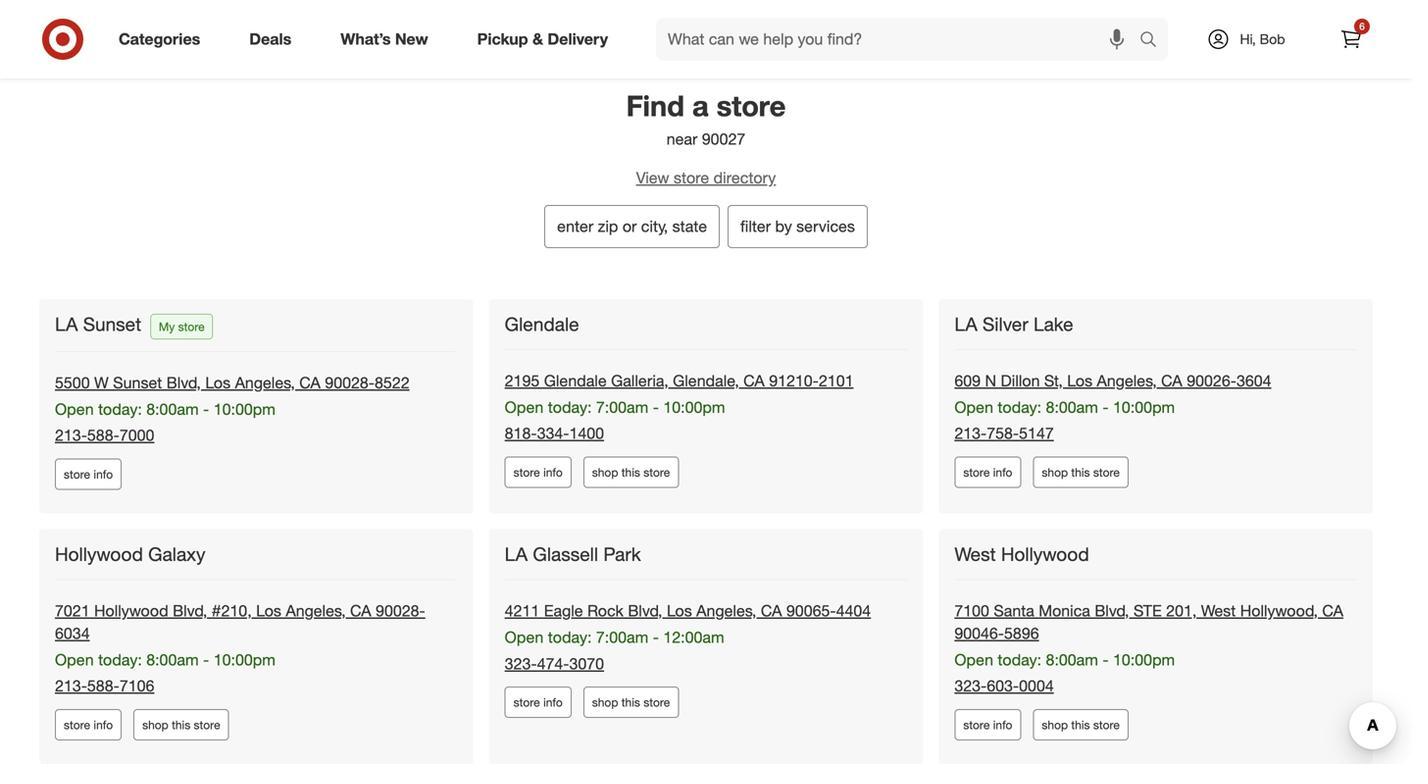 Task type: locate. For each thing, give the bounding box(es) containing it.
shop this store button down 3070
[[584, 687, 679, 719]]

this for glendale
[[622, 465, 641, 480]]

8:00am up 0004
[[1047, 650, 1099, 670]]

angeles, inside 609 n dillon st, los angeles, ca 90026-3604 open today: 8:00am - 10:00pm 213-758-5147
[[1098, 371, 1158, 391]]

What can we help you find? suggestions appear below search field
[[656, 18, 1145, 61]]

609
[[955, 371, 981, 391]]

shop this store button
[[584, 457, 679, 488], [1034, 457, 1129, 488], [584, 687, 679, 719], [134, 710, 229, 741], [1034, 710, 1129, 741]]

shop down 3070
[[592, 695, 619, 710]]

- inside 609 n dillon st, los angeles, ca 90026-3604 open today: 8:00am - 10:00pm 213-758-5147
[[1103, 398, 1109, 417]]

7021 hollywood blvd, #210, los angeles, ca 90028- 6034 open today: 8:00am - 10:00pm 213-588-7106
[[55, 602, 426, 696]]

los inside 4211 eagle rock blvd, los angeles, ca 90065-4404 open today: 7:00am - 12:00am 323-474-3070
[[667, 602, 693, 621]]

la up 5500 on the left
[[55, 313, 78, 335]]

5500
[[55, 373, 90, 392]]

open inside 4211 eagle rock blvd, los angeles, ca 90065-4404 open today: 7:00am - 12:00am 323-474-3070
[[505, 628, 544, 647]]

1 vertical spatial 588-
[[87, 677, 120, 696]]

90065-
[[787, 602, 837, 621]]

store info link down 474-
[[505, 687, 572, 719]]

10:00pm down 5500 w sunset blvd, los angeles, ca 90028-8522 link
[[214, 400, 276, 419]]

8:00am inside 7021 hollywood blvd, #210, los angeles, ca 90028- 6034 open today: 8:00am - 10:00pm 213-588-7106
[[146, 650, 199, 670]]

info
[[544, 465, 563, 480], [994, 465, 1013, 480], [94, 467, 113, 482], [544, 695, 563, 710], [94, 718, 113, 733], [994, 718, 1013, 733]]

los inside 5500 w sunset blvd, los angeles, ca 90028-8522 open today: 8:00am - 10:00pm 213-588-7000
[[205, 373, 231, 392]]

store info link down 758-
[[955, 457, 1022, 488]]

588- for la
[[87, 426, 120, 445]]

10:00pm down 609 n dillon st, los angeles, ca 90026-3604 link
[[1114, 398, 1176, 417]]

8522
[[375, 373, 410, 392]]

hollywood for 7021 hollywood blvd, #210, los angeles, ca 90028- 6034 open today: 8:00am - 10:00pm 213-588-7106
[[94, 602, 168, 621]]

west inside 7100 santa monica blvd, ste 201, west hollywood, ca 90046-5896 open today: 8:00am - 10:00pm 323-603-0004
[[1202, 602, 1237, 621]]

0 vertical spatial sunset
[[83, 313, 141, 335]]

deals
[[249, 30, 292, 49]]

shop this store button down 7106 on the left of page
[[134, 710, 229, 741]]

7:00am inside 2195 glendale galleria, glendale, ca 91210-2101 open today: 7:00am - 10:00pm 818-334-1400
[[596, 398, 649, 417]]

info down 603-
[[994, 718, 1013, 733]]

213- down 609
[[955, 424, 987, 443]]

shop down 5147
[[1043, 465, 1069, 480]]

0 horizontal spatial 323-
[[505, 654, 537, 674]]

today: for hollywood galaxy
[[98, 650, 142, 670]]

shop down 1400
[[592, 465, 619, 480]]

open down '2195'
[[505, 398, 544, 417]]

shop this store for glendale
[[592, 465, 671, 480]]

hollywood inside west hollywood link
[[1002, 543, 1090, 566]]

info for la glassell park
[[544, 695, 563, 710]]

3604
[[1237, 371, 1272, 391]]

info down 758-
[[994, 465, 1013, 480]]

glendale
[[505, 313, 579, 335], [544, 371, 607, 391]]

today: up 213-588-7106 link
[[98, 650, 142, 670]]

shop this store down 1400
[[592, 465, 671, 480]]

la silver lake
[[955, 313, 1074, 335]]

today: for la glassell park
[[548, 628, 592, 647]]

1 vertical spatial west
[[1202, 602, 1237, 621]]

w
[[94, 373, 109, 392]]

213- down 5500 on the left
[[55, 426, 87, 445]]

- inside 4211 eagle rock blvd, los angeles, ca 90065-4404 open today: 7:00am - 12:00am 323-474-3070
[[653, 628, 659, 647]]

los inside 609 n dillon st, los angeles, ca 90026-3604 open today: 8:00am - 10:00pm 213-758-5147
[[1068, 371, 1093, 391]]

angeles, for la glassell park
[[697, 602, 757, 621]]

588- inside 5500 w sunset blvd, los angeles, ca 90028-8522 open today: 8:00am - 10:00pm 213-588-7000
[[87, 426, 120, 445]]

10:00pm down the 7100 santa monica blvd, ste 201, west hollywood, ca 90046-5896 link
[[1114, 650, 1176, 670]]

10:00pm inside 7021 hollywood blvd, #210, los angeles, ca 90028- 6034 open today: 8:00am - 10:00pm 213-588-7106
[[214, 650, 276, 670]]

1400
[[570, 424, 605, 443]]

los for la sunset
[[205, 373, 231, 392]]

323- down '4211'
[[505, 654, 537, 674]]

store info down 213-588-7106 link
[[64, 718, 113, 733]]

ca inside 7100 santa monica blvd, ste 201, west hollywood, ca 90046-5896 open today: 8:00am - 10:00pm 323-603-0004
[[1323, 602, 1344, 621]]

store down 7021 hollywood blvd, #210, los angeles, ca 90028- 6034 open today: 8:00am - 10:00pm 213-588-7106
[[194, 718, 220, 733]]

8:00am up 7000
[[146, 400, 199, 419]]

open down 5500 on the left
[[55, 400, 94, 419]]

info for west hollywood
[[994, 718, 1013, 733]]

4211 eagle rock blvd, los angeles, ca 90065-4404 open today: 7:00am - 12:00am 323-474-3070
[[505, 602, 872, 674]]

west up 7100
[[955, 543, 997, 566]]

2195 glendale galleria, glendale, ca 91210-2101 open today: 7:00am - 10:00pm 818-334-1400
[[505, 371, 854, 443]]

store info down the 213-588-7000 link
[[64, 467, 113, 482]]

- inside 7100 santa monica blvd, ste 201, west hollywood, ca 90046-5896 open today: 8:00am - 10:00pm 323-603-0004
[[1103, 650, 1109, 670]]

blvd, for west hollywood
[[1095, 602, 1130, 621]]

0 vertical spatial 90028-
[[325, 373, 375, 392]]

shop down 0004
[[1043, 718, 1069, 733]]

blvd, down my store
[[167, 373, 201, 392]]

los inside 7021 hollywood blvd, #210, los angeles, ca 90028- 6034 open today: 8:00am - 10:00pm 213-588-7106
[[256, 602, 282, 621]]

- left 12:00am
[[653, 628, 659, 647]]

store down 603-
[[964, 718, 991, 733]]

ca inside 7021 hollywood blvd, #210, los angeles, ca 90028- 6034 open today: 8:00am - 10:00pm 213-588-7106
[[350, 602, 372, 621]]

services
[[797, 217, 855, 236]]

10:00pm for la sunset
[[214, 400, 276, 419]]

- for la silver lake
[[1103, 398, 1109, 417]]

blvd, inside 4211 eagle rock blvd, los angeles, ca 90065-4404 open today: 7:00am - 12:00am 323-474-3070
[[628, 602, 663, 621]]

hollywood up 7021
[[55, 543, 143, 566]]

1 vertical spatial sunset
[[113, 373, 162, 392]]

ca
[[744, 371, 765, 391], [1162, 371, 1183, 391], [299, 373, 321, 392], [350, 602, 372, 621], [761, 602, 783, 621], [1323, 602, 1344, 621]]

west hollywood link
[[955, 543, 1094, 566]]

1 horizontal spatial la
[[505, 543, 528, 566]]

0 vertical spatial 588-
[[87, 426, 120, 445]]

today: inside 2195 glendale galleria, glendale, ca 91210-2101 open today: 7:00am - 10:00pm 818-334-1400
[[548, 398, 592, 417]]

hollywood
[[55, 543, 143, 566], [1002, 543, 1090, 566], [94, 602, 168, 621]]

hollywood up monica
[[1002, 543, 1090, 566]]

1 vertical spatial 7:00am
[[596, 628, 649, 647]]

1 7:00am from the top
[[596, 398, 649, 417]]

shop this store for la glassell park
[[592, 695, 671, 710]]

8:00am inside 609 n dillon st, los angeles, ca 90026-3604 open today: 8:00am - 10:00pm 213-758-5147
[[1047, 398, 1099, 417]]

10:00pm down 7021 hollywood blvd, #210, los angeles, ca 90028- 6034 link
[[214, 650, 276, 670]]

store right view
[[674, 168, 710, 187]]

store info down 758-
[[964, 465, 1013, 480]]

store info
[[514, 465, 563, 480], [964, 465, 1013, 480], [64, 467, 113, 482], [514, 695, 563, 710], [64, 718, 113, 733], [964, 718, 1013, 733]]

8:00am inside 7100 santa monica blvd, ste 201, west hollywood, ca 90046-5896 open today: 8:00am - 10:00pm 323-603-0004
[[1047, 650, 1099, 670]]

2195 glendale galleria, glendale, ca 91210-2101 link
[[505, 371, 854, 391]]

213-588-7106 link
[[55, 677, 154, 696]]

shop this store down 3070
[[592, 695, 671, 710]]

588- down w
[[87, 426, 120, 445]]

sunset
[[83, 313, 141, 335], [113, 373, 162, 392]]

8:00am down st,
[[1047, 398, 1099, 417]]

los for la glassell park
[[667, 602, 693, 621]]

0 vertical spatial glendale
[[505, 313, 579, 335]]

5500 w sunset blvd, los angeles, ca 90028-8522 open today: 8:00am - 10:00pm 213-588-7000
[[55, 373, 410, 445]]

store down 758-
[[964, 465, 991, 480]]

blvd, for la glassell park
[[628, 602, 663, 621]]

ca for hollywood galaxy
[[350, 602, 372, 621]]

enter
[[558, 217, 594, 236]]

angeles, for hollywood galaxy
[[286, 602, 346, 621]]

ca for la glassell park
[[761, 602, 783, 621]]

shop this store button down 0004
[[1034, 710, 1129, 741]]

today: inside 609 n dillon st, los angeles, ca 90026-3604 open today: 8:00am - 10:00pm 213-758-5147
[[998, 398, 1042, 417]]

- inside 7021 hollywood blvd, #210, los angeles, ca 90028- 6034 open today: 8:00am - 10:00pm 213-588-7106
[[203, 650, 209, 670]]

store info link down 603-
[[955, 710, 1022, 741]]

10:00pm inside 2195 glendale galleria, glendale, ca 91210-2101 open today: 7:00am - 10:00pm 818-334-1400
[[664, 398, 726, 417]]

la sunset
[[55, 313, 141, 335]]

0 vertical spatial west
[[955, 543, 997, 566]]

- down 5500 w sunset blvd, los angeles, ca 90028-8522 link
[[203, 400, 209, 419]]

shop for la silver lake
[[1043, 465, 1069, 480]]

213-
[[955, 424, 987, 443], [55, 426, 87, 445], [55, 677, 87, 696]]

store info link down 334-
[[505, 457, 572, 488]]

lake
[[1034, 313, 1074, 335]]

open down 609
[[955, 398, 994, 417]]

store
[[717, 88, 786, 123], [674, 168, 710, 187], [178, 319, 205, 334], [514, 465, 540, 480], [644, 465, 671, 480], [964, 465, 991, 480], [1094, 465, 1121, 480], [64, 467, 90, 482], [514, 695, 540, 710], [644, 695, 671, 710], [64, 718, 90, 733], [194, 718, 220, 733], [964, 718, 991, 733], [1094, 718, 1121, 733]]

shop this store down 0004
[[1043, 718, 1121, 733]]

8:00am up 7106 on the left of page
[[146, 650, 199, 670]]

90028- inside 7021 hollywood blvd, #210, los angeles, ca 90028- 6034 open today: 8:00am - 10:00pm 213-588-7106
[[376, 602, 426, 621]]

0 horizontal spatial 90028-
[[325, 373, 375, 392]]

store right my
[[178, 319, 205, 334]]

6034
[[55, 624, 90, 643]]

open down '4211'
[[505, 628, 544, 647]]

open for la sunset
[[55, 400, 94, 419]]

today: down eagle
[[548, 628, 592, 647]]

info down 474-
[[544, 695, 563, 710]]

8:00am for hollywood galaxy
[[146, 650, 199, 670]]

today: inside 7100 santa monica blvd, ste 201, west hollywood, ca 90046-5896 open today: 8:00am - 10:00pm 323-603-0004
[[998, 650, 1042, 670]]

filter
[[741, 217, 771, 236]]

angeles, inside 4211 eagle rock blvd, los angeles, ca 90065-4404 open today: 7:00am - 12:00am 323-474-3070
[[697, 602, 757, 621]]

angeles,
[[1098, 371, 1158, 391], [235, 373, 295, 392], [286, 602, 346, 621], [697, 602, 757, 621]]

store up "90027"
[[717, 88, 786, 123]]

- down the 7100 santa monica blvd, ste 201, west hollywood, ca 90046-5896 link
[[1103, 650, 1109, 670]]

find
[[627, 88, 685, 123]]

today: inside 7021 hollywood blvd, #210, los angeles, ca 90028- 6034 open today: 8:00am - 10:00pm 213-588-7106
[[98, 650, 142, 670]]

store info down 334-
[[514, 465, 563, 480]]

today:
[[548, 398, 592, 417], [998, 398, 1042, 417], [98, 400, 142, 419], [548, 628, 592, 647], [98, 650, 142, 670], [998, 650, 1042, 670]]

santa
[[994, 602, 1035, 621]]

- for la sunset
[[203, 400, 209, 419]]

7:00am down galleria,
[[596, 398, 649, 417]]

8:00am inside 5500 w sunset blvd, los angeles, ca 90028-8522 open today: 8:00am - 10:00pm 213-588-7000
[[146, 400, 199, 419]]

213- inside 609 n dillon st, los angeles, ca 90026-3604 open today: 8:00am - 10:00pm 213-758-5147
[[955, 424, 987, 443]]

blvd, right rock at the bottom left of page
[[628, 602, 663, 621]]

park
[[604, 543, 641, 566]]

angeles, inside 7021 hollywood blvd, #210, los angeles, ca 90028- 6034 open today: 8:00am - 10:00pm 213-588-7106
[[286, 602, 346, 621]]

shop this store button for glendale
[[584, 457, 679, 488]]

1 horizontal spatial west
[[1202, 602, 1237, 621]]

store info down 603-
[[964, 718, 1013, 733]]

hollywood inside 7021 hollywood blvd, #210, los angeles, ca 90028- 6034 open today: 8:00am - 10:00pm 213-588-7106
[[94, 602, 168, 621]]

- inside 5500 w sunset blvd, los angeles, ca 90028-8522 open today: 8:00am - 10:00pm 213-588-7000
[[203, 400, 209, 419]]

10:00pm inside 609 n dillon st, los angeles, ca 90026-3604 open today: 8:00am - 10:00pm 213-758-5147
[[1114, 398, 1176, 417]]

shop this store for west hollywood
[[1043, 718, 1121, 733]]

90028- inside 5500 w sunset blvd, los angeles, ca 90028-8522 open today: 8:00am - 10:00pm 213-588-7000
[[325, 373, 375, 392]]

filter by services button
[[728, 205, 868, 248]]

1 horizontal spatial 323-
[[955, 677, 987, 696]]

ca inside 5500 w sunset blvd, los angeles, ca 90028-8522 open today: 8:00am - 10:00pm 213-588-7000
[[299, 373, 321, 392]]

shop this store button down 5147
[[1034, 457, 1129, 488]]

view store directory
[[637, 168, 776, 187]]

store info down 474-
[[514, 695, 563, 710]]

blvd,
[[167, 373, 201, 392], [173, 602, 207, 621], [628, 602, 663, 621], [1095, 602, 1130, 621]]

474-
[[537, 654, 570, 674]]

open down 90046-
[[955, 650, 994, 670]]

shop this store button down 1400
[[584, 457, 679, 488]]

store info link down 213-588-7106 link
[[55, 710, 122, 741]]

- down 609 n dillon st, los angeles, ca 90026-3604 link
[[1103, 398, 1109, 417]]

213- inside 7021 hollywood blvd, #210, los angeles, ca 90028- 6034 open today: 8:00am - 10:00pm 213-588-7106
[[55, 677, 87, 696]]

store inside the find a store near 90027
[[717, 88, 786, 123]]

open inside 7021 hollywood blvd, #210, los angeles, ca 90028- 6034 open today: 8:00am - 10:00pm 213-588-7106
[[55, 650, 94, 670]]

1 horizontal spatial 90028-
[[376, 602, 426, 621]]

info down 213-588-7106 link
[[94, 718, 113, 733]]

8:00am
[[1047, 398, 1099, 417], [146, 400, 199, 419], [146, 650, 199, 670], [1047, 650, 1099, 670]]

1 588- from the top
[[87, 426, 120, 445]]

shop this store down 7106 on the left of page
[[142, 718, 220, 733]]

sunset left my
[[83, 313, 141, 335]]

west right "201,"
[[1202, 602, 1237, 621]]

7100 santa monica blvd, ste 201, west hollywood, ca 90046-5896 open today: 8:00am - 10:00pm 323-603-0004
[[955, 602, 1344, 696]]

10:00pm down glendale,
[[664, 398, 726, 417]]

near
[[667, 129, 698, 148]]

323- down 90046-
[[955, 677, 987, 696]]

1 vertical spatial 90028-
[[376, 602, 426, 621]]

view store directory link
[[20, 167, 1393, 189]]

213- for la silver lake
[[955, 424, 987, 443]]

today: up 818-334-1400 link
[[548, 398, 592, 417]]

open inside 609 n dillon st, los angeles, ca 90026-3604 open today: 8:00am - 10:00pm 213-758-5147
[[955, 398, 994, 417]]

la left silver
[[955, 313, 978, 335]]

open down the 6034
[[55, 650, 94, 670]]

sunset right w
[[113, 373, 162, 392]]

-
[[653, 398, 659, 417], [1103, 398, 1109, 417], [203, 400, 209, 419], [653, 628, 659, 647], [203, 650, 209, 670], [1103, 650, 1109, 670]]

213- inside 5500 w sunset blvd, los angeles, ca 90028-8522 open today: 8:00am - 10:00pm 213-588-7000
[[55, 426, 87, 445]]

323- inside 4211 eagle rock blvd, los angeles, ca 90065-4404 open today: 7:00am - 12:00am 323-474-3070
[[505, 654, 537, 674]]

zip
[[598, 217, 619, 236]]

store info for la glassell park
[[514, 695, 563, 710]]

90027
[[702, 129, 746, 148]]

angeles, inside 5500 w sunset blvd, los angeles, ca 90028-8522 open today: 8:00am - 10:00pm 213-588-7000
[[235, 373, 295, 392]]

today: inside 5500 w sunset blvd, los angeles, ca 90028-8522 open today: 8:00am - 10:00pm 213-588-7000
[[98, 400, 142, 419]]

what's new link
[[324, 18, 453, 61]]

213- down the 6034
[[55, 677, 87, 696]]

0 horizontal spatial la
[[55, 313, 78, 335]]

this for hollywood galaxy
[[172, 718, 191, 733]]

shop down 7106 on the left of page
[[142, 718, 169, 733]]

6
[[1360, 20, 1366, 32]]

201,
[[1167, 602, 1197, 621]]

213-758-5147 link
[[955, 424, 1055, 443]]

- down galleria,
[[653, 398, 659, 417]]

la for la sunset
[[55, 313, 78, 335]]

1 vertical spatial 323-
[[955, 677, 987, 696]]

588- inside 7021 hollywood blvd, #210, los angeles, ca 90028- 6034 open today: 8:00am - 10:00pm 213-588-7106
[[87, 677, 120, 696]]

today: down 5896
[[998, 650, 1042, 670]]

open inside 5500 w sunset blvd, los angeles, ca 90028-8522 open today: 8:00am - 10:00pm 213-588-7000
[[55, 400, 94, 419]]

store info link down the 213-588-7000 link
[[55, 459, 122, 490]]

10:00pm
[[664, 398, 726, 417], [1114, 398, 1176, 417], [214, 400, 276, 419], [214, 650, 276, 670], [1114, 650, 1176, 670]]

7021 hollywood blvd, #210, los angeles, ca 90028- 6034 link
[[55, 602, 426, 643]]

deals link
[[233, 18, 316, 61]]

8:00am for la silver lake
[[1047, 398, 1099, 417]]

1 vertical spatial glendale
[[544, 371, 607, 391]]

hollywood down hollywood galaxy link
[[94, 602, 168, 621]]

glendale up '2195'
[[505, 313, 579, 335]]

west hollywood
[[955, 543, 1090, 566]]

categories
[[119, 30, 200, 49]]

store down 213-588-7106 link
[[64, 718, 90, 733]]

la left 'glassell'
[[505, 543, 528, 566]]

store info link for hollywood galaxy
[[55, 710, 122, 741]]

588- down the 6034
[[87, 677, 120, 696]]

search button
[[1131, 18, 1179, 65]]

603-
[[987, 677, 1020, 696]]

info for hollywood galaxy
[[94, 718, 113, 733]]

info down the 213-588-7000 link
[[94, 467, 113, 482]]

0 vertical spatial 323-
[[505, 654, 537, 674]]

ca inside 4211 eagle rock blvd, los angeles, ca 90065-4404 open today: 7:00am - 12:00am 323-474-3070
[[761, 602, 783, 621]]

la inside the la silver lake link
[[955, 313, 978, 335]]

7:00am down rock at the bottom left of page
[[596, 628, 649, 647]]

4404
[[837, 602, 872, 621]]

0004
[[1020, 677, 1055, 696]]

angeles, for la sunset
[[235, 373, 295, 392]]

shop this store button for hollywood galaxy
[[134, 710, 229, 741]]

la inside la glassell park link
[[505, 543, 528, 566]]

shop this store down 5147
[[1043, 465, 1121, 480]]

today: down the dillon
[[998, 398, 1042, 417]]

store info for la silver lake
[[964, 465, 1013, 480]]

today: up the 213-588-7000 link
[[98, 400, 142, 419]]

- down 7021 hollywood blvd, #210, los angeles, ca 90028- 6034 link
[[203, 650, 209, 670]]

7100 santa monica blvd, ste 201, west hollywood, ca 90046-5896 link
[[955, 602, 1344, 643]]

glendale link
[[505, 313, 583, 336]]

directory
[[714, 168, 776, 187]]

323- inside 7100 santa monica blvd, ste 201, west hollywood, ca 90046-5896 open today: 8:00am - 10:00pm 323-603-0004
[[955, 677, 987, 696]]

hollywood inside hollywood galaxy link
[[55, 543, 143, 566]]

2 7:00am from the top
[[596, 628, 649, 647]]

- inside 2195 glendale galleria, glendale, ca 91210-2101 open today: 7:00am - 10:00pm 818-334-1400
[[653, 398, 659, 417]]

blvd, inside 7100 santa monica blvd, ste 201, west hollywood, ca 90046-5896 open today: 8:00am - 10:00pm 323-603-0004
[[1095, 602, 1130, 621]]

blvd, left #210,
[[173, 602, 207, 621]]

10:00pm inside 5500 w sunset blvd, los angeles, ca 90028-8522 open today: 8:00am - 10:00pm 213-588-7000
[[214, 400, 276, 419]]

store info link for la sunset
[[55, 459, 122, 490]]

today: inside 4211 eagle rock blvd, los angeles, ca 90065-4404 open today: 7:00am - 12:00am 323-474-3070
[[548, 628, 592, 647]]

2 horizontal spatial la
[[955, 313, 978, 335]]

0 vertical spatial 7:00am
[[596, 398, 649, 417]]

blvd, left ste
[[1095, 602, 1130, 621]]

ste
[[1134, 602, 1163, 621]]

2195
[[505, 371, 540, 391]]

- for la glassell park
[[653, 628, 659, 647]]

store info for hollywood galaxy
[[64, 718, 113, 733]]

588- for hollywood
[[87, 677, 120, 696]]

blvd, inside 5500 w sunset blvd, los angeles, ca 90028-8522 open today: 8:00am - 10:00pm 213-588-7000
[[167, 373, 201, 392]]

this
[[622, 465, 641, 480], [1072, 465, 1091, 480], [622, 695, 641, 710], [172, 718, 191, 733], [1072, 718, 1091, 733]]

hollywood,
[[1241, 602, 1319, 621]]

ca for la sunset
[[299, 373, 321, 392]]

213- for hollywood galaxy
[[55, 677, 87, 696]]

ca inside 609 n dillon st, los angeles, ca 90026-3604 open today: 8:00am - 10:00pm 213-758-5147
[[1162, 371, 1183, 391]]

open for la glassell park
[[505, 628, 544, 647]]

glendale right '2195'
[[544, 371, 607, 391]]

info down 334-
[[544, 465, 563, 480]]

2 588- from the top
[[87, 677, 120, 696]]



Task type: describe. For each thing, give the bounding box(es) containing it.
my store
[[159, 319, 205, 334]]

store info for west hollywood
[[964, 718, 1013, 733]]

la silver lake link
[[955, 313, 1078, 336]]

90028- for hollywood galaxy
[[376, 602, 426, 621]]

6 link
[[1331, 18, 1374, 61]]

shop for glendale
[[592, 465, 619, 480]]

store down 2195 glendale galleria, glendale, ca 91210-2101 open today: 7:00am - 10:00pm 818-334-1400
[[644, 465, 671, 480]]

store down 609 n dillon st, los angeles, ca 90026-3604 open today: 8:00am - 10:00pm 213-758-5147
[[1094, 465, 1121, 480]]

info for la silver lake
[[994, 465, 1013, 480]]

my
[[159, 319, 175, 334]]

ca for la silver lake
[[1162, 371, 1183, 391]]

90046-
[[955, 624, 1005, 643]]

10:00pm for hollywood galaxy
[[214, 650, 276, 670]]

bob
[[1261, 30, 1286, 48]]

today: for la silver lake
[[998, 398, 1042, 417]]

rock
[[588, 602, 624, 621]]

store down 474-
[[514, 695, 540, 710]]

4211
[[505, 602, 540, 621]]

213- for la sunset
[[55, 426, 87, 445]]

what's
[[341, 30, 391, 49]]

91210-
[[769, 371, 819, 391]]

8:00am for la sunset
[[146, 400, 199, 419]]

store down 7100 santa monica blvd, ste 201, west hollywood, ca 90046-5896 open today: 8:00am - 10:00pm 323-603-0004
[[1094, 718, 1121, 733]]

info for la sunset
[[94, 467, 113, 482]]

5896
[[1005, 624, 1040, 643]]

dillon
[[1001, 371, 1041, 391]]

shop this store for la silver lake
[[1043, 465, 1121, 480]]

search
[[1131, 31, 1179, 51]]

213-588-7000 link
[[55, 426, 154, 445]]

7106
[[120, 677, 154, 696]]

shop this store for hollywood galaxy
[[142, 718, 220, 733]]

90026-
[[1188, 371, 1237, 391]]

open inside 2195 glendale galleria, glendale, ca 91210-2101 open today: 7:00am - 10:00pm 818-334-1400
[[505, 398, 544, 417]]

glendale inside 2195 glendale galleria, glendale, ca 91210-2101 open today: 7:00am - 10:00pm 818-334-1400
[[544, 371, 607, 391]]

818-
[[505, 424, 537, 443]]

galleria,
[[611, 371, 669, 391]]

shop this store button for la glassell park
[[584, 687, 679, 719]]

this for la glassell park
[[622, 695, 641, 710]]

shop for la glassell park
[[592, 695, 619, 710]]

this for west hollywood
[[1072, 718, 1091, 733]]

609 n dillon st, los angeles, ca 90026-3604 open today: 8:00am - 10:00pm 213-758-5147
[[955, 371, 1272, 443]]

90028- for la sunset
[[325, 373, 375, 392]]

los for hollywood galaxy
[[256, 602, 282, 621]]

enter zip or city, state button
[[545, 205, 720, 248]]

7021
[[55, 602, 90, 621]]

open inside 7100 santa monica blvd, ste 201, west hollywood, ca 90046-5896 open today: 8:00am - 10:00pm 323-603-0004
[[955, 650, 994, 670]]

angeles, for la silver lake
[[1098, 371, 1158, 391]]

7100
[[955, 602, 990, 621]]

blvd, for la sunset
[[167, 373, 201, 392]]

store info link for west hollywood
[[955, 710, 1022, 741]]

#210,
[[212, 602, 252, 621]]

store info link for la glassell park
[[505, 687, 572, 719]]

758-
[[987, 424, 1020, 443]]

0 horizontal spatial west
[[955, 543, 997, 566]]

hollywood galaxy link
[[55, 543, 210, 566]]

los for la silver lake
[[1068, 371, 1093, 391]]

glendale,
[[673, 371, 740, 391]]

silver
[[983, 313, 1029, 335]]

5500 w sunset blvd, los angeles, ca 90028-8522 link
[[55, 373, 410, 392]]

la for la silver lake
[[955, 313, 978, 335]]

store down 4211 eagle rock blvd, los angeles, ca 90065-4404 open today: 7:00am - 12:00am 323-474-3070
[[644, 695, 671, 710]]

eagle
[[544, 602, 583, 621]]

shop for hollywood galaxy
[[142, 718, 169, 733]]

la glassell park link
[[505, 543, 645, 566]]

4211 eagle rock blvd, los angeles, ca 90065-4404 link
[[505, 602, 872, 621]]

323-603-0004 link
[[955, 677, 1055, 696]]

glassell
[[533, 543, 599, 566]]

galaxy
[[148, 543, 206, 566]]

today: for la sunset
[[98, 400, 142, 419]]

a
[[693, 88, 709, 123]]

store info for glendale
[[514, 465, 563, 480]]

la for la glassell park
[[505, 543, 528, 566]]

pickup & delivery link
[[461, 18, 633, 61]]

open for la silver lake
[[955, 398, 994, 417]]

323-474-3070 link
[[505, 654, 605, 674]]

3070
[[570, 654, 605, 674]]

store info for la sunset
[[64, 467, 113, 482]]

filter by services
[[741, 217, 855, 236]]

hollywood for west hollywood
[[1002, 543, 1090, 566]]

sunset inside 5500 w sunset blvd, los angeles, ca 90028-8522 open today: 8:00am - 10:00pm 213-588-7000
[[113, 373, 162, 392]]

info for glendale
[[544, 465, 563, 480]]

shop this store button for la silver lake
[[1034, 457, 1129, 488]]

la glassell park
[[505, 543, 641, 566]]

store down the 213-588-7000 link
[[64, 467, 90, 482]]

609 n dillon st, los angeles, ca 90026-3604 link
[[955, 371, 1272, 391]]

shop this store button for west hollywood
[[1034, 710, 1129, 741]]

- for hollywood galaxy
[[203, 650, 209, 670]]

blvd, inside 7021 hollywood blvd, #210, los angeles, ca 90028- 6034 open today: 8:00am - 10:00pm 213-588-7106
[[173, 602, 207, 621]]

store info link for glendale
[[505, 457, 572, 488]]

city,
[[642, 217, 668, 236]]

ca inside 2195 glendale galleria, glendale, ca 91210-2101 open today: 7:00am - 10:00pm 818-334-1400
[[744, 371, 765, 391]]

enter zip or city, state
[[558, 217, 708, 236]]

monica
[[1039, 602, 1091, 621]]

10:00pm for la silver lake
[[1114, 398, 1176, 417]]

or
[[623, 217, 637, 236]]

shop for west hollywood
[[1043, 718, 1069, 733]]

this for la silver lake
[[1072, 465, 1091, 480]]

store down 818-
[[514, 465, 540, 480]]

5147
[[1020, 424, 1055, 443]]

2101
[[819, 371, 854, 391]]

hi,
[[1241, 30, 1257, 48]]

818-334-1400 link
[[505, 424, 605, 443]]

n
[[986, 371, 997, 391]]

categories link
[[102, 18, 225, 61]]

10:00pm inside 7100 santa monica blvd, ste 201, west hollywood, ca 90046-5896 open today: 8:00am - 10:00pm 323-603-0004
[[1114, 650, 1176, 670]]

what's new
[[341, 30, 428, 49]]

334-
[[537, 424, 570, 443]]

pickup
[[478, 30, 528, 49]]

7000
[[120, 426, 154, 445]]

hi, bob
[[1241, 30, 1286, 48]]

7:00am inside 4211 eagle rock blvd, los angeles, ca 90065-4404 open today: 7:00am - 12:00am 323-474-3070
[[596, 628, 649, 647]]

delivery
[[548, 30, 608, 49]]

store info link for la silver lake
[[955, 457, 1022, 488]]

open for hollywood galaxy
[[55, 650, 94, 670]]

pickup & delivery
[[478, 30, 608, 49]]

state
[[673, 217, 708, 236]]



Task type: vqa. For each thing, say whether or not it's contained in the screenshot.
the top Espresso
no



